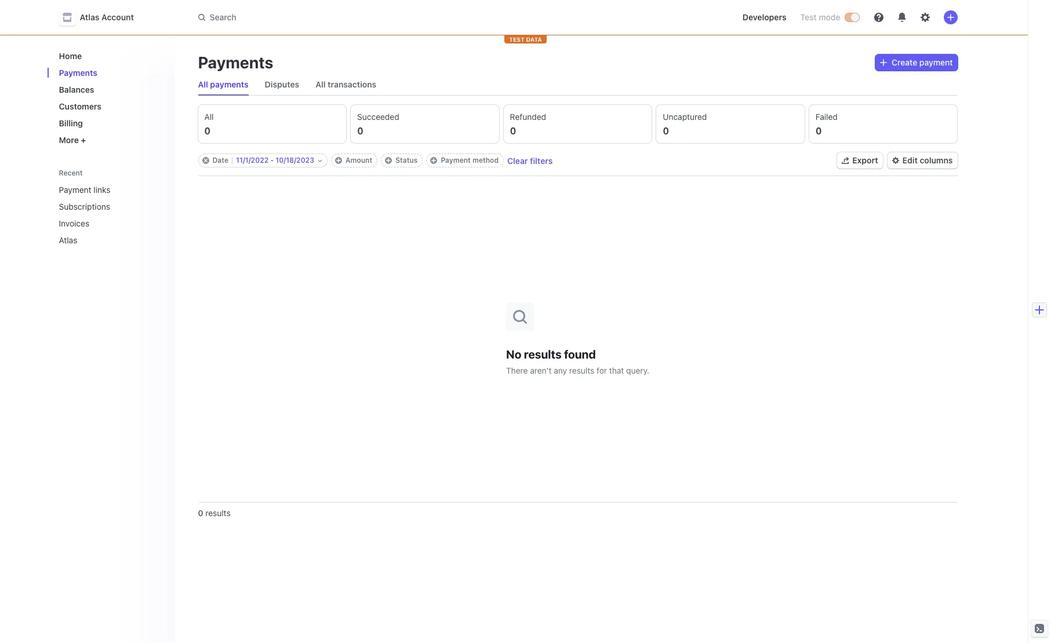 Task type: locate. For each thing, give the bounding box(es) containing it.
0 horizontal spatial results
[[205, 509, 231, 519]]

payment inside clear filters toolbar
[[441, 156, 471, 165]]

1 vertical spatial atlas
[[59, 235, 77, 245]]

0 for all 0
[[204, 126, 211, 136]]

payments up payments
[[198, 53, 273, 72]]

all payments
[[198, 79, 249, 89]]

tab list
[[193, 74, 958, 96], [198, 105, 958, 143]]

tab list containing all payments
[[193, 74, 958, 96]]

Search text field
[[191, 7, 518, 28]]

create
[[892, 57, 918, 67]]

subscriptions
[[59, 202, 110, 212]]

core navigation links element
[[54, 46, 166, 150]]

0
[[204, 126, 211, 136], [357, 126, 364, 136], [510, 126, 516, 136], [663, 126, 669, 136], [816, 126, 822, 136], [198, 509, 203, 519]]

1 vertical spatial results
[[570, 366, 595, 376]]

disputes link
[[260, 77, 304, 93]]

0 inside refunded 0
[[510, 126, 516, 136]]

columns
[[920, 155, 953, 165]]

-
[[271, 156, 274, 165]]

recent navigation links element
[[47, 164, 175, 250]]

0 horizontal spatial atlas
[[59, 235, 77, 245]]

1 horizontal spatial atlas
[[80, 12, 99, 22]]

tab list up filters
[[198, 105, 958, 143]]

all 0
[[204, 112, 214, 136]]

help image
[[874, 13, 884, 22]]

atlas account button
[[59, 9, 146, 26]]

date
[[213, 156, 229, 165]]

payment
[[920, 57, 953, 67]]

results for 0
[[205, 509, 231, 519]]

any
[[554, 366, 567, 376]]

balances link
[[54, 80, 166, 99]]

1 vertical spatial tab list
[[198, 105, 958, 143]]

atlas left account
[[80, 12, 99, 22]]

all transactions
[[316, 79, 377, 89]]

results
[[524, 348, 562, 361], [570, 366, 595, 376], [205, 509, 231, 519]]

tab list up refunded
[[193, 74, 958, 96]]

11/1/2022 - 10/18/2023
[[236, 156, 314, 165]]

payment for payment links
[[59, 185, 91, 195]]

atlas inside button
[[80, 12, 99, 22]]

0 horizontal spatial payment
[[59, 185, 91, 195]]

add payment method image
[[431, 157, 438, 164]]

atlas
[[80, 12, 99, 22], [59, 235, 77, 245]]

0 for uncaptured 0
[[663, 126, 669, 136]]

0 inside all 0
[[204, 126, 211, 136]]

data
[[526, 36, 542, 43]]

billing link
[[54, 114, 166, 133]]

billing
[[59, 118, 83, 128]]

for
[[597, 366, 607, 376]]

0 inside the failed 0
[[816, 126, 822, 136]]

payment links link
[[54, 180, 149, 200]]

payment down recent
[[59, 185, 91, 195]]

atlas down invoices at left
[[59, 235, 77, 245]]

payment
[[441, 156, 471, 165], [59, 185, 91, 195]]

atlas inside recent element
[[59, 235, 77, 245]]

edit date image
[[318, 158, 322, 163]]

refunded
[[510, 112, 546, 122]]

that
[[610, 366, 624, 376]]

uncaptured 0
[[663, 112, 707, 136]]

invoices
[[59, 219, 89, 229]]

payments up balances
[[59, 68, 97, 78]]

1 horizontal spatial payment
[[441, 156, 471, 165]]

balances
[[59, 85, 94, 95]]

0 horizontal spatial payments
[[59, 68, 97, 78]]

more
[[59, 135, 79, 145]]

links
[[94, 185, 110, 195]]

0 vertical spatial results
[[524, 348, 562, 361]]

0 inside succeeded 0
[[357, 126, 364, 136]]

2 vertical spatial results
[[205, 509, 231, 519]]

succeeded
[[357, 112, 399, 122]]

0 inside uncaptured 0
[[663, 126, 669, 136]]

payments
[[210, 79, 249, 89]]

1 vertical spatial payment
[[59, 185, 91, 195]]

recent
[[59, 169, 83, 177]]

atlas link
[[54, 231, 149, 250]]

0 for refunded 0
[[510, 126, 516, 136]]

method
[[473, 156, 499, 165]]

subscriptions link
[[54, 197, 149, 216]]

all for transactions
[[316, 79, 326, 89]]

invoices link
[[54, 214, 149, 233]]

11/1/2022
[[236, 156, 269, 165]]

all left payments
[[198, 79, 208, 89]]

more +
[[59, 135, 86, 145]]

payment right 'add payment method' image on the left of the page
[[441, 156, 471, 165]]

create payment
[[892, 57, 953, 67]]

Search search field
[[191, 7, 518, 28]]

no
[[506, 348, 522, 361]]

payments
[[198, 53, 273, 72], [59, 68, 97, 78]]

payment links
[[59, 185, 110, 195]]

no results found there aren't any results for that query.
[[506, 348, 650, 376]]

disputes
[[265, 79, 299, 89]]

transactions
[[328, 79, 377, 89]]

atlas for atlas
[[59, 235, 77, 245]]

1 horizontal spatial results
[[524, 348, 562, 361]]

all down all payments link
[[204, 112, 214, 122]]

all left transactions
[[316, 79, 326, 89]]

1 horizontal spatial payments
[[198, 53, 273, 72]]

customers link
[[54, 97, 166, 116]]

all inside 'link'
[[316, 79, 326, 89]]

all
[[198, 79, 208, 89], [316, 79, 326, 89], [204, 112, 214, 122]]

filters
[[530, 156, 553, 166]]

0 vertical spatial payment
[[441, 156, 471, 165]]

0 vertical spatial tab list
[[193, 74, 958, 96]]

2 horizontal spatial results
[[570, 366, 595, 376]]

clear
[[508, 156, 528, 166]]

payment inside recent element
[[59, 185, 91, 195]]

0 vertical spatial atlas
[[80, 12, 99, 22]]

settings image
[[921, 13, 930, 22]]



Task type: vqa. For each thing, say whether or not it's contained in the screenshot.
0 in the Succeeded 0
yes



Task type: describe. For each thing, give the bounding box(es) containing it.
add amount image
[[335, 157, 342, 164]]

succeeded 0
[[357, 112, 399, 136]]

clear filters
[[508, 156, 553, 166]]

status
[[396, 156, 418, 165]]

found
[[564, 348, 596, 361]]

payments inside core navigation links element
[[59, 68, 97, 78]]

clear filters toolbar
[[198, 154, 553, 168]]

aren't
[[530, 366, 552, 376]]

developers
[[743, 12, 787, 22]]

tab list containing 0
[[198, 105, 958, 143]]

home
[[59, 51, 82, 61]]

test mode
[[801, 12, 841, 22]]

10/18/2023
[[276, 156, 314, 165]]

add status image
[[385, 157, 392, 164]]

payment method
[[441, 156, 499, 165]]

export button
[[838, 153, 883, 169]]

test
[[801, 12, 817, 22]]

failed
[[816, 112, 838, 122]]

edit columns button
[[888, 153, 958, 169]]

home link
[[54, 46, 166, 66]]

failed 0
[[816, 112, 838, 136]]

developers link
[[738, 8, 791, 27]]

all for payments
[[198, 79, 208, 89]]

test
[[509, 36, 525, 43]]

atlas for atlas account
[[80, 12, 99, 22]]

uncaptured
[[663, 112, 707, 122]]

all for 0
[[204, 112, 214, 122]]

there
[[506, 366, 528, 376]]

query.
[[627, 366, 650, 376]]

remove date image
[[202, 157, 209, 164]]

payment for payment method
[[441, 156, 471, 165]]

results for no
[[524, 348, 562, 361]]

edit
[[903, 155, 918, 165]]

0 for succeeded 0
[[357, 126, 364, 136]]

account
[[102, 12, 134, 22]]

svg image
[[881, 59, 888, 66]]

mode
[[819, 12, 841, 22]]

test data
[[509, 36, 542, 43]]

all transactions link
[[311, 77, 381, 93]]

export
[[853, 155, 879, 165]]

refunded 0
[[510, 112, 546, 136]]

0 for failed 0
[[816, 126, 822, 136]]

atlas account
[[80, 12, 134, 22]]

0 results
[[198, 509, 231, 519]]

clear filters button
[[508, 156, 553, 166]]

+
[[81, 135, 86, 145]]

customers
[[59, 102, 101, 111]]

search
[[210, 12, 236, 22]]

all payments link
[[193, 77, 253, 93]]

payments link
[[54, 63, 166, 82]]

amount
[[346, 156, 372, 165]]

edit columns
[[903, 155, 953, 165]]

recent element
[[47, 180, 175, 250]]

create payment button
[[876, 55, 958, 71]]



